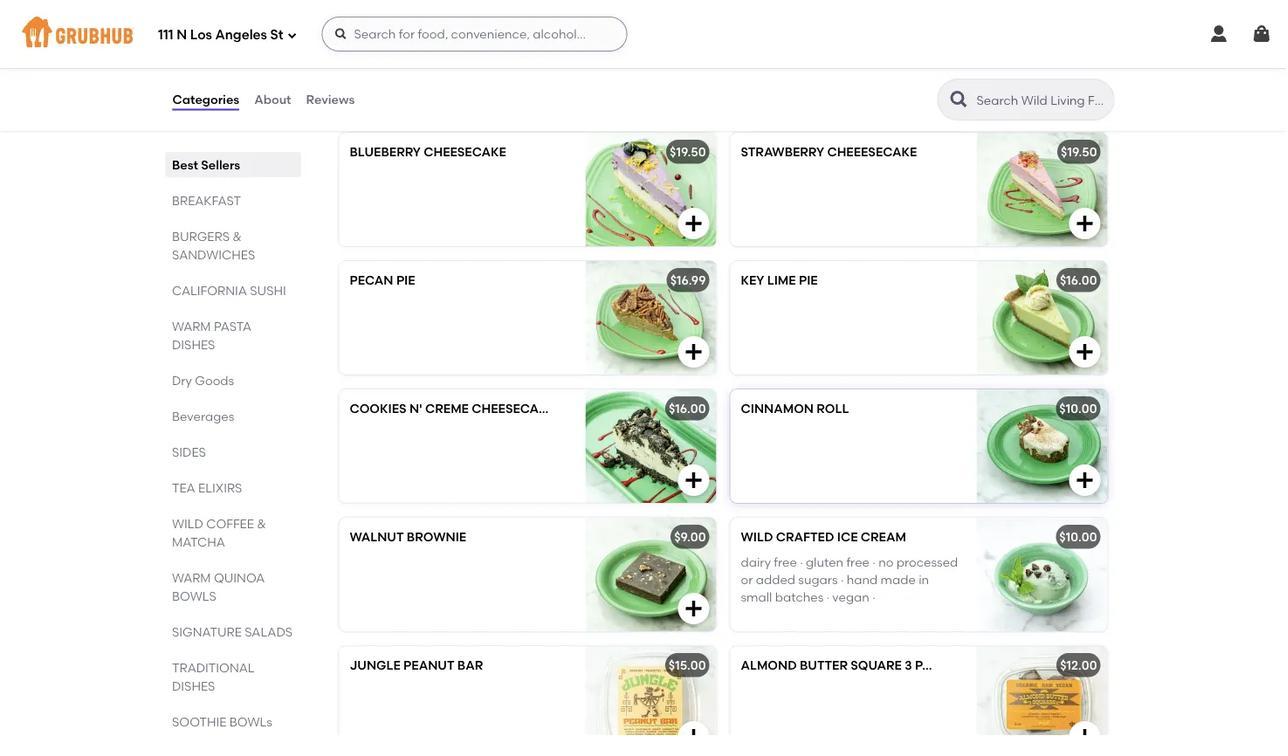 Task type: describe. For each thing, give the bounding box(es) containing it.
$15.00
[[669, 659, 706, 673]]

$19.50 for blueberry cheesecake
[[670, 145, 706, 160]]

wild coffee & matcha tab
[[172, 514, 294, 551]]

about
[[254, 92, 291, 107]]

dairy free · gluten free · no processed or added sugars · hand made in small batches · vegan ·
[[741, 555, 958, 605]]

ice
[[837, 530, 858, 545]]

square
[[851, 659, 902, 673]]

bowls
[[229, 715, 272, 729]]

best sellers tab
[[172, 155, 294, 174]]

no
[[879, 555, 894, 570]]

1 free from the left
[[774, 555, 797, 570]]

soothie bowls
[[172, 715, 272, 729]]

0 vertical spatial cheesecake
[[424, 145, 506, 160]]

dry
[[172, 373, 192, 388]]

creme
[[425, 402, 469, 417]]

3
[[905, 659, 913, 673]]

soothie bowls tab
[[172, 713, 294, 731]]

blueberry
[[350, 145, 421, 160]]

soothie
[[172, 715, 226, 729]]

best
[[172, 157, 198, 172]]

Search for food, convenience, alcohol... search field
[[322, 17, 628, 52]]

pecan
[[350, 273, 394, 288]]

warm pasta dishes
[[172, 319, 251, 352]]

cheeesecake
[[828, 145, 918, 160]]

reviews button
[[305, 68, 356, 131]]

pecan pie image
[[586, 262, 717, 375]]

signature salads
[[172, 625, 292, 639]]

$10.00 for 'wild crafted ice cream' image
[[1060, 530, 1098, 545]]

pack
[[915, 659, 949, 673]]

traditional dishes tab
[[172, 659, 294, 695]]

walnut
[[350, 530, 404, 545]]

burgers & sandwiches
[[172, 229, 255, 262]]

quinoa
[[213, 570, 265, 585]]

cookies
[[350, 402, 407, 417]]

burgers & sandwiches tab
[[172, 227, 294, 264]]

breakfast
[[172, 193, 241, 208]]

· up vegan
[[841, 573, 844, 588]]

$16.00 for cookies n' creme cheesecake
[[669, 402, 706, 417]]

· left no
[[873, 555, 876, 570]]

dishes inside traditional dishes
[[172, 679, 215, 694]]

2 pie from the left
[[799, 273, 818, 288]]

batches
[[775, 590, 824, 605]]

svg image for strawberry cheeesecake
[[1075, 214, 1096, 235]]

desserts
[[336, 92, 431, 114]]

dry goods
[[172, 373, 234, 388]]

processed
[[897, 555, 958, 570]]

cookies n' creme cheesecake
[[350, 402, 555, 417]]

blueberry cheesecake image
[[586, 133, 717, 247]]

st
[[270, 27, 283, 43]]

sellers
[[201, 157, 240, 172]]

walnut brownie image
[[586, 518, 717, 632]]

pecan pie
[[350, 273, 415, 288]]

warm for warm pasta dishes
[[172, 319, 211, 334]]

peanut
[[404, 659, 455, 673]]

$10.00 for cinnamon roll image
[[1060, 402, 1098, 417]]

wild for wild coffee & matcha
[[172, 516, 203, 531]]

key lime pie image
[[977, 262, 1108, 375]]

· left gluten
[[800, 555, 803, 570]]

bar
[[458, 659, 483, 673]]

& inside burgers & sandwiches
[[232, 229, 241, 244]]

sides tab
[[172, 443, 294, 461]]

salads
[[244, 625, 292, 639]]

$16.00 for key lime pie
[[1060, 273, 1098, 288]]

jungle
[[350, 659, 401, 673]]

beverages tab
[[172, 407, 294, 425]]

dry goods tab
[[172, 371, 294, 390]]

added
[[756, 573, 796, 588]]

warm for warm quinoa bowls
[[172, 570, 211, 585]]

reviews
[[306, 92, 355, 107]]

$19.50 for strawberry cheeesecake
[[1061, 145, 1098, 160]]

svg image for $16.99
[[684, 342, 704, 363]]

small
[[741, 590, 773, 605]]

about button
[[253, 68, 292, 131]]

california
[[172, 283, 247, 298]]

pasta
[[213, 319, 251, 334]]

made
[[881, 573, 916, 588]]

vegan
[[833, 590, 870, 605]]

matcha
[[172, 535, 225, 549]]

cream
[[861, 530, 907, 545]]

svg image for $16.00
[[1075, 342, 1096, 363]]

sugars
[[799, 573, 838, 588]]

dairy
[[741, 555, 771, 570]]

brownie
[[407, 530, 467, 545]]

california sushi
[[172, 283, 286, 298]]

roll
[[817, 402, 849, 417]]

svg image for $12.00
[[1075, 727, 1096, 736]]

svg image for $10.00
[[1075, 470, 1096, 491]]

jungle peanut bar image
[[586, 647, 717, 736]]

lime
[[768, 273, 796, 288]]

almond
[[741, 659, 797, 673]]



Task type: vqa. For each thing, say whether or not it's contained in the screenshot.
the in to the top
no



Task type: locate. For each thing, give the bounding box(es) containing it.
· down the hand on the bottom of the page
[[873, 590, 876, 605]]

2 $10.00 from the top
[[1060, 530, 1098, 545]]

traditional
[[172, 660, 254, 675]]

cinnamon roll image
[[977, 390, 1108, 504]]

sandwiches
[[172, 247, 255, 262]]

pie
[[396, 273, 415, 288], [799, 273, 818, 288]]

goods
[[195, 373, 234, 388]]

pie right 'pecan'
[[396, 273, 415, 288]]

cheesecake right "blueberry"
[[424, 145, 506, 160]]

1 horizontal spatial free
[[847, 555, 870, 570]]

categories button
[[172, 68, 240, 131]]

0 vertical spatial dishes
[[172, 337, 215, 352]]

cinnamon
[[741, 402, 814, 417]]

free up added
[[774, 555, 797, 570]]

categories
[[173, 92, 239, 107]]

svg image
[[1209, 24, 1230, 45], [287, 30, 297, 41], [684, 214, 704, 235], [1075, 214, 1096, 235], [684, 470, 704, 491], [684, 599, 704, 620]]

strawberry cheeesecake image
[[977, 133, 1108, 247]]

2 dishes from the top
[[172, 679, 215, 694]]

warm quinoa bowls
[[172, 570, 265, 604]]

1 dishes from the top
[[172, 337, 215, 352]]

0 horizontal spatial $16.00
[[669, 402, 706, 417]]

warm pasta dishes tab
[[172, 317, 294, 354]]

1 horizontal spatial $19.50
[[1061, 145, 1098, 160]]

gluten
[[806, 555, 844, 570]]

0 vertical spatial $10.00
[[1060, 402, 1098, 417]]

in
[[919, 573, 930, 588]]

wild crafted ice cream image
[[977, 518, 1108, 632]]

0 horizontal spatial free
[[774, 555, 797, 570]]

beverages
[[172, 409, 234, 424]]

sushi
[[250, 283, 286, 298]]

tea
[[172, 480, 195, 495]]

111 n los angeles st
[[158, 27, 283, 43]]

$19.50
[[670, 145, 706, 160], [1061, 145, 1098, 160]]

$9.00
[[674, 530, 706, 545]]

watermelon, cayenne button
[[339, 0, 717, 56]]

watermelon,
[[350, 14, 424, 29]]

california sushi tab
[[172, 281, 294, 300]]

almond butter square 3 pack image
[[977, 647, 1108, 736]]

warm down california
[[172, 319, 211, 334]]

$12.00
[[1061, 659, 1098, 673]]

1 $10.00 from the top
[[1060, 402, 1098, 417]]

sides
[[172, 445, 206, 459]]

burgers
[[172, 229, 229, 244]]

0 vertical spatial warm
[[172, 319, 211, 334]]

key lime pie
[[741, 273, 818, 288]]

watermelon, cayenne
[[350, 14, 478, 29]]

hand
[[847, 573, 878, 588]]

svg image for $15.00
[[684, 727, 704, 736]]

0 horizontal spatial wild
[[172, 516, 203, 531]]

warm inside warm quinoa bowls
[[172, 570, 211, 585]]

dishes down traditional
[[172, 679, 215, 694]]

cheesecake
[[424, 145, 506, 160], [472, 402, 555, 417]]

1 warm from the top
[[172, 319, 211, 334]]

0 vertical spatial &
[[232, 229, 241, 244]]

& up sandwiches
[[232, 229, 241, 244]]

$16.00
[[1060, 273, 1098, 288], [669, 402, 706, 417]]

warm
[[172, 319, 211, 334], [172, 570, 211, 585]]

coffee
[[206, 516, 254, 531]]

wild coffee & matcha
[[172, 516, 266, 549]]

main navigation navigation
[[0, 0, 1287, 68]]

1 vertical spatial cheesecake
[[472, 402, 555, 417]]

warm up bowls in the left of the page
[[172, 570, 211, 585]]

strawberry
[[741, 145, 825, 160]]

breakfast tab
[[172, 191, 294, 210]]

2 free from the left
[[847, 555, 870, 570]]

cinnamon roll
[[741, 402, 849, 417]]

butter
[[800, 659, 848, 673]]

warm quinoa bowls tab
[[172, 569, 294, 605]]

&
[[232, 229, 241, 244], [257, 516, 266, 531]]

wild inside wild coffee & matcha
[[172, 516, 203, 531]]

n
[[177, 27, 187, 43]]

cayenne
[[427, 14, 478, 29]]

jungle peanut bar
[[350, 659, 483, 673]]

svg image
[[1252, 24, 1273, 45], [334, 27, 348, 41], [684, 342, 704, 363], [1075, 342, 1096, 363], [1075, 470, 1096, 491], [684, 727, 704, 736], [1075, 727, 1096, 736]]

2 warm from the top
[[172, 570, 211, 585]]

elixirs
[[198, 480, 242, 495]]

wild for wild crafted ice cream
[[741, 530, 773, 545]]

dishes up dry goods
[[172, 337, 215, 352]]

or
[[741, 573, 753, 588]]

1 pie from the left
[[396, 273, 415, 288]]

·
[[800, 555, 803, 570], [873, 555, 876, 570], [841, 573, 844, 588], [827, 590, 830, 605], [873, 590, 876, 605]]

n'
[[410, 402, 423, 417]]

dishes
[[172, 337, 215, 352], [172, 679, 215, 694]]

$16.99
[[671, 273, 706, 288]]

1 vertical spatial warm
[[172, 570, 211, 585]]

blueberry cheesecake
[[350, 145, 506, 160]]

wild
[[172, 516, 203, 531], [741, 530, 773, 545]]

cheesecake right creme
[[472, 402, 555, 417]]

1 horizontal spatial wild
[[741, 530, 773, 545]]

0 horizontal spatial $19.50
[[670, 145, 706, 160]]

cookies n' creme cheesecake image
[[586, 390, 717, 504]]

0 horizontal spatial &
[[232, 229, 241, 244]]

· down sugars
[[827, 590, 830, 605]]

wild crafted ice cream
[[741, 530, 907, 545]]

svg image for walnut brownie
[[684, 599, 704, 620]]

0 horizontal spatial pie
[[396, 273, 415, 288]]

tea elixirs
[[172, 480, 242, 495]]

signature
[[172, 625, 241, 639]]

1 vertical spatial $16.00
[[669, 402, 706, 417]]

wild up the matcha
[[172, 516, 203, 531]]

$10.00
[[1060, 402, 1098, 417], [1060, 530, 1098, 545]]

free up the hand on the bottom of the page
[[847, 555, 870, 570]]

walnut brownie
[[350, 530, 467, 545]]

1 $19.50 from the left
[[670, 145, 706, 160]]

crafted
[[776, 530, 835, 545]]

angeles
[[215, 27, 267, 43]]

& right coffee
[[257, 516, 266, 531]]

search icon image
[[949, 89, 970, 110]]

1 vertical spatial dishes
[[172, 679, 215, 694]]

dishes inside warm pasta dishes
[[172, 337, 215, 352]]

& inside wild coffee & matcha
[[257, 516, 266, 531]]

signature salads tab
[[172, 623, 294, 641]]

1 horizontal spatial pie
[[799, 273, 818, 288]]

strawberry cheeesecake
[[741, 145, 918, 160]]

svg image for blueberry cheesecake
[[684, 214, 704, 235]]

111
[[158, 27, 174, 43]]

1 vertical spatial &
[[257, 516, 266, 531]]

1 horizontal spatial &
[[257, 516, 266, 531]]

svg image for cookies n' creme cheesecake
[[684, 470, 704, 491]]

2 $19.50 from the left
[[1061, 145, 1098, 160]]

1 vertical spatial $10.00
[[1060, 530, 1098, 545]]

almond butter square 3 pack
[[741, 659, 949, 673]]

free
[[774, 555, 797, 570], [847, 555, 870, 570]]

key
[[741, 273, 765, 288]]

1 horizontal spatial $16.00
[[1060, 273, 1098, 288]]

wild up dairy
[[741, 530, 773, 545]]

warm inside warm pasta dishes
[[172, 319, 211, 334]]

traditional dishes
[[172, 660, 254, 694]]

pie right lime at the right of the page
[[799, 273, 818, 288]]

bowls
[[172, 589, 216, 604]]

0 vertical spatial $16.00
[[1060, 273, 1098, 288]]

tea elixirs tab
[[172, 479, 294, 497]]

Search Wild Living Foods search field
[[975, 92, 1109, 108]]

best sellers
[[172, 157, 240, 172]]



